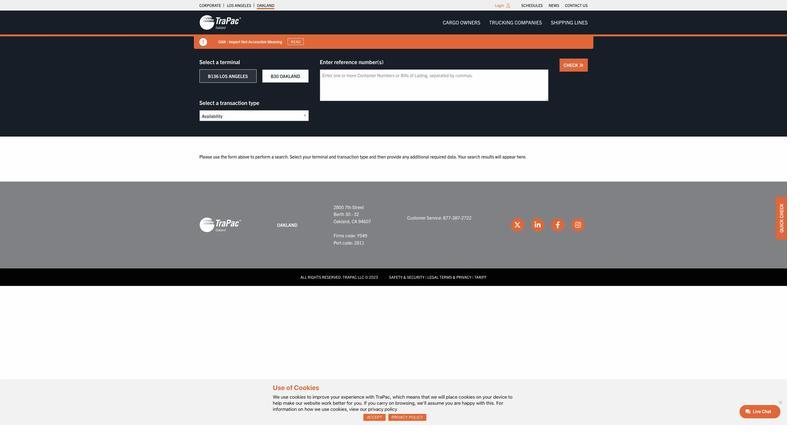 Task type: vqa. For each thing, say whether or not it's contained in the screenshot.
'List Fees' button
no



Task type: locate. For each thing, give the bounding box(es) containing it.
banner
[[0, 11, 788, 49]]

0 horizontal spatial type
[[249, 99, 260, 106]]

you
[[368, 400, 376, 406], [446, 400, 453, 406]]

0 horizontal spatial our
[[296, 400, 303, 406]]

your right search.
[[303, 154, 311, 159]]

and
[[329, 154, 336, 159], [369, 154, 377, 159]]

we
[[431, 394, 437, 400], [315, 406, 321, 412]]

code: up 2811
[[346, 233, 356, 238]]

cookies,
[[331, 406, 348, 412]]

0 horizontal spatial |
[[426, 275, 427, 280]]

safety
[[389, 275, 403, 280]]

1 horizontal spatial transaction
[[338, 154, 359, 159]]

1 horizontal spatial to
[[307, 394, 312, 400]]

2 horizontal spatial on
[[477, 394, 482, 400]]

-
[[227, 39, 228, 44], [352, 211, 353, 217]]

1 horizontal spatial with
[[477, 400, 485, 406]]

news
[[549, 3, 560, 8]]

accept
[[367, 415, 383, 420]]

footer
[[0, 181, 788, 286]]

1 horizontal spatial will
[[496, 154, 502, 159]]

transaction
[[220, 99, 248, 106], [338, 154, 359, 159]]

website
[[304, 400, 320, 406]]

use left 'the'
[[213, 154, 220, 159]]

& right safety
[[404, 275, 406, 280]]

7th
[[345, 204, 352, 210]]

required
[[431, 154, 447, 159]]

quick check
[[779, 204, 785, 233]]

1 horizontal spatial you
[[446, 400, 453, 406]]

our
[[296, 400, 303, 406], [360, 406, 367, 412]]

0 horizontal spatial check
[[564, 62, 580, 68]]

0 horizontal spatial privacy
[[392, 415, 408, 420]]

will right the 'results'
[[496, 154, 502, 159]]

firms
[[334, 233, 345, 238]]

on up policy
[[389, 400, 394, 406]]

1 vertical spatial a
[[216, 99, 219, 106]]

safety & security link
[[389, 275, 425, 280]]

check inside 'quick check' "link"
[[779, 204, 785, 218]]

0 vertical spatial code:
[[346, 233, 356, 238]]

oakland image
[[200, 15, 241, 30], [200, 217, 241, 233]]

1 horizontal spatial |
[[473, 275, 474, 280]]

oakland
[[257, 3, 275, 8], [280, 73, 300, 79], [277, 222, 298, 228]]

1 vertical spatial select
[[200, 99, 215, 106]]

0 horizontal spatial we
[[315, 406, 321, 412]]

oakland,
[[334, 218, 351, 224]]

select down b136
[[200, 99, 215, 106]]

service:
[[427, 215, 443, 220]]

on
[[477, 394, 482, 400], [389, 400, 394, 406], [298, 406, 304, 412]]

with
[[366, 394, 375, 400], [477, 400, 485, 406]]

0 horizontal spatial with
[[366, 394, 375, 400]]

cookies up "happy"
[[459, 394, 475, 400]]

use
[[213, 154, 220, 159], [281, 394, 289, 400], [322, 406, 330, 412]]

0 vertical spatial -
[[227, 39, 228, 44]]

0 horizontal spatial to
[[251, 154, 254, 159]]

banner containing cargo owners
[[0, 11, 788, 49]]

menu bar up shipping
[[519, 1, 591, 9]]

select up b136
[[200, 58, 215, 65]]

0 horizontal spatial use
[[213, 154, 220, 159]]

| left 'tariff' link
[[473, 275, 474, 280]]

check button
[[560, 59, 588, 72]]

policy
[[385, 406, 398, 412]]

if
[[364, 400, 367, 406]]

b30 oakland
[[271, 73, 300, 79]]

1 horizontal spatial -
[[352, 211, 353, 217]]

1 horizontal spatial cookies
[[459, 394, 475, 400]]

for
[[347, 400, 353, 406]]

on left "how"
[[298, 406, 304, 412]]

security
[[407, 275, 425, 280]]

1 vertical spatial use
[[281, 394, 289, 400]]

use
[[273, 384, 285, 392]]

use up 'make'
[[281, 394, 289, 400]]

you right 'if'
[[368, 400, 376, 406]]

1 vertical spatial with
[[477, 400, 485, 406]]

privacy left tariff
[[457, 275, 472, 280]]

1 vertical spatial menu bar
[[439, 17, 593, 28]]

work
[[322, 400, 332, 406]]

1 oakland image from the top
[[200, 15, 241, 30]]

2 cookies from the left
[[459, 394, 475, 400]]

to right above
[[251, 154, 254, 159]]

our down 'if'
[[360, 406, 367, 412]]

0 vertical spatial select
[[200, 58, 215, 65]]

1 horizontal spatial use
[[281, 394, 289, 400]]

you down place
[[446, 400, 453, 406]]

menu bar containing cargo owners
[[439, 17, 593, 28]]

a left search.
[[272, 154, 274, 159]]

check
[[564, 62, 580, 68], [779, 204, 785, 218]]

quick
[[779, 219, 785, 233]]

not
[[241, 39, 248, 44]]

cookies
[[290, 394, 306, 400], [459, 394, 475, 400]]

2 and from the left
[[369, 154, 377, 159]]

0 vertical spatial menu bar
[[519, 1, 591, 9]]

- right 30
[[352, 211, 353, 217]]

select right search.
[[290, 154, 302, 159]]

0 vertical spatial a
[[216, 58, 219, 65]]

your up the this. on the bottom right of the page
[[483, 394, 492, 400]]

0 vertical spatial check
[[564, 62, 580, 68]]

customer service: 877-387-2722
[[408, 215, 472, 220]]

angeles down select a terminal
[[229, 73, 248, 79]]

0 horizontal spatial and
[[329, 154, 336, 159]]

2 vertical spatial oakland
[[277, 222, 298, 228]]

1 vertical spatial will
[[439, 394, 445, 400]]

select a transaction type
[[200, 99, 260, 106]]

data.
[[448, 154, 457, 159]]

1 vertical spatial los
[[220, 73, 228, 79]]

we up assume
[[431, 394, 437, 400]]

will up assume
[[439, 394, 445, 400]]

0 vertical spatial with
[[366, 394, 375, 400]]

0 vertical spatial angeles
[[235, 3, 251, 8]]

accept link
[[364, 414, 386, 421]]

2 oakland image from the top
[[200, 217, 241, 233]]

0 horizontal spatial -
[[227, 39, 228, 44]]

on left device
[[477, 394, 482, 400]]

- right oak
[[227, 39, 228, 44]]

trucking companies link
[[485, 17, 547, 28]]

tariff link
[[475, 275, 487, 280]]

0 vertical spatial we
[[431, 394, 437, 400]]

with left the this. on the bottom right of the page
[[477, 400, 485, 406]]

shipping lines link
[[547, 17, 593, 28]]

0 vertical spatial transaction
[[220, 99, 248, 106]]

customer
[[408, 215, 426, 220]]

1 horizontal spatial privacy
[[457, 275, 472, 280]]

will
[[496, 154, 502, 159], [439, 394, 445, 400]]

- inside 2800 7th street berth 30 - 32 oakland, ca 94607
[[352, 211, 353, 217]]

0 vertical spatial privacy
[[457, 275, 472, 280]]

cookies up 'make'
[[290, 394, 306, 400]]

are
[[454, 400, 461, 406]]

1 | from the left
[[426, 275, 427, 280]]

your up better
[[331, 394, 340, 400]]

code: right "port"
[[343, 240, 354, 245]]

how
[[305, 406, 314, 412]]

select for select a terminal
[[200, 58, 215, 65]]

1 vertical spatial we
[[315, 406, 321, 412]]

0 vertical spatial oakland
[[257, 3, 275, 8]]

2 vertical spatial a
[[272, 154, 274, 159]]

los right corporate link
[[227, 3, 234, 8]]

privacy policy
[[392, 415, 423, 420]]

our right 'make'
[[296, 400, 303, 406]]

1 horizontal spatial on
[[389, 400, 394, 406]]

1 vertical spatial code:
[[343, 240, 354, 245]]

2722
[[462, 215, 472, 220]]

1 horizontal spatial check
[[779, 204, 785, 218]]

1 vertical spatial type
[[360, 154, 368, 159]]

to up website
[[307, 394, 312, 400]]

1 you from the left
[[368, 400, 376, 406]]

with up 'if'
[[366, 394, 375, 400]]

1 horizontal spatial our
[[360, 406, 367, 412]]

0 horizontal spatial will
[[439, 394, 445, 400]]

oak - import not accessible meaning
[[218, 39, 282, 44]]

reference
[[334, 58, 358, 65]]

los
[[227, 3, 234, 8], [220, 73, 228, 79]]

we down website
[[315, 406, 321, 412]]

2 vertical spatial on
[[298, 406, 304, 412]]

us
[[583, 3, 588, 8]]

use down work
[[322, 406, 330, 412]]

1 horizontal spatial terminal
[[312, 154, 328, 159]]

trapac,
[[376, 394, 392, 400]]

1 vertical spatial -
[[352, 211, 353, 217]]

select for select a transaction type
[[200, 99, 215, 106]]

policy
[[409, 415, 423, 420]]

2 vertical spatial use
[[322, 406, 330, 412]]

privacy down policy
[[392, 415, 408, 420]]

1 vertical spatial terminal
[[312, 154, 328, 159]]

for
[[497, 400, 504, 406]]

menu bar
[[519, 1, 591, 9], [439, 17, 593, 28]]

0 horizontal spatial on
[[298, 406, 304, 412]]

angeles left oakland link
[[235, 3, 251, 8]]

to right device
[[509, 394, 513, 400]]

1 horizontal spatial and
[[369, 154, 377, 159]]

1 vertical spatial oakland image
[[200, 217, 241, 233]]

please
[[200, 154, 212, 159]]

trapac
[[343, 275, 357, 280]]

0 vertical spatial terminal
[[220, 58, 240, 65]]

1 horizontal spatial &
[[453, 275, 456, 280]]

2 horizontal spatial use
[[322, 406, 330, 412]]

safety & security | legal terms & privacy | tariff
[[389, 275, 487, 280]]

contact
[[566, 3, 582, 8]]

no image
[[778, 400, 784, 405]]

los right b136
[[220, 73, 228, 79]]

32
[[354, 211, 359, 217]]

1 vertical spatial check
[[779, 204, 785, 218]]

a up b136
[[216, 58, 219, 65]]

number(s)
[[359, 58, 384, 65]]

please use the form above to perform a search. select your terminal and transaction type and then provide any additional required data. your search results will appear here.
[[200, 154, 527, 159]]

2 vertical spatial select
[[290, 154, 302, 159]]

1 horizontal spatial your
[[331, 394, 340, 400]]

2 | from the left
[[473, 275, 474, 280]]

94607
[[359, 218, 371, 224]]

0 horizontal spatial cookies
[[290, 394, 306, 400]]

0 vertical spatial oakland image
[[200, 15, 241, 30]]

view
[[350, 406, 359, 412]]

of
[[287, 384, 293, 392]]

&
[[404, 275, 406, 280], [453, 275, 456, 280]]

0 horizontal spatial &
[[404, 275, 406, 280]]

0 horizontal spatial you
[[368, 400, 376, 406]]

tariff
[[475, 275, 487, 280]]

a down b136
[[216, 99, 219, 106]]

| left legal
[[426, 275, 427, 280]]

menu bar down light 'icon'
[[439, 17, 593, 28]]

we'll
[[417, 400, 427, 406]]

2 horizontal spatial to
[[509, 394, 513, 400]]

387-
[[453, 215, 462, 220]]

& right terms
[[453, 275, 456, 280]]

use of cookies we use cookies to improve your experience with trapac, which means that we will place cookies on your device to help make our website work better for you. if you carry on browsing, we'll assume you are happy with this. for information on how we use cookies, view our privacy policy
[[273, 384, 513, 412]]

code:
[[346, 233, 356, 238], [343, 240, 354, 245]]



Task type: describe. For each thing, give the bounding box(es) containing it.
which
[[393, 394, 405, 400]]

0 horizontal spatial transaction
[[220, 99, 248, 106]]

news link
[[549, 1, 560, 9]]

shipping
[[551, 19, 574, 26]]

browsing,
[[396, 400, 416, 406]]

better
[[333, 400, 346, 406]]

0 horizontal spatial terminal
[[220, 58, 240, 65]]

import
[[229, 39, 241, 44]]

1 and from the left
[[329, 154, 336, 159]]

device
[[494, 394, 508, 400]]

help
[[273, 400, 282, 406]]

firms code:  y549 port code:  2811
[[334, 233, 368, 245]]

0 vertical spatial will
[[496, 154, 502, 159]]

2 you from the left
[[446, 400, 453, 406]]

0 horizontal spatial your
[[303, 154, 311, 159]]

search
[[468, 154, 481, 159]]

happy
[[462, 400, 475, 406]]

corporate link
[[200, 1, 221, 9]]

1 horizontal spatial we
[[431, 394, 437, 400]]

information
[[273, 406, 297, 412]]

experience
[[341, 394, 365, 400]]

reserved.
[[322, 275, 342, 280]]

meaning
[[268, 39, 282, 44]]

1 & from the left
[[404, 275, 406, 280]]

los angeles link
[[227, 1, 251, 9]]

then
[[378, 154, 386, 159]]

1 vertical spatial oakland
[[280, 73, 300, 79]]

lines
[[575, 19, 588, 26]]

schedules
[[522, 3, 543, 8]]

b136
[[208, 73, 219, 79]]

schedules link
[[522, 1, 543, 9]]

trucking
[[490, 19, 514, 26]]

2 horizontal spatial your
[[483, 394, 492, 400]]

form
[[228, 154, 237, 159]]

legal
[[428, 275, 439, 280]]

2800
[[334, 204, 344, 210]]

oakland link
[[257, 1, 275, 9]]

that
[[422, 394, 430, 400]]

0 vertical spatial type
[[249, 99, 260, 106]]

1 vertical spatial privacy
[[392, 415, 408, 420]]

additional
[[410, 154, 429, 159]]

oak
[[218, 39, 226, 44]]

privacy
[[369, 406, 384, 412]]

login link
[[495, 3, 505, 8]]

this.
[[487, 400, 496, 406]]

enter
[[320, 58, 333, 65]]

cargo
[[443, 19, 459, 26]]

b136 los angeles
[[208, 73, 248, 79]]

the
[[221, 154, 227, 159]]

oakland image inside banner
[[200, 15, 241, 30]]

cargo owners
[[443, 19, 481, 26]]

footer containing 2800 7th street
[[0, 181, 788, 286]]

trucking companies
[[490, 19, 543, 26]]

1 vertical spatial our
[[360, 406, 367, 412]]

Enter reference number(s) text field
[[320, 69, 549, 101]]

read link
[[288, 38, 304, 45]]

2800 7th street berth 30 - 32 oakland, ca 94607
[[334, 204, 371, 224]]

we
[[273, 394, 280, 400]]

rights
[[308, 275, 321, 280]]

0 vertical spatial los
[[227, 3, 234, 8]]

0 vertical spatial use
[[213, 154, 220, 159]]

a for terminal
[[216, 58, 219, 65]]

los angeles
[[227, 3, 251, 8]]

solid image
[[580, 63, 584, 67]]

0 vertical spatial our
[[296, 400, 303, 406]]

quick check link
[[777, 197, 788, 239]]

appear
[[503, 154, 516, 159]]

solid image
[[200, 38, 207, 46]]

0 vertical spatial on
[[477, 394, 482, 400]]

read
[[291, 39, 301, 44]]

- inside banner
[[227, 39, 228, 44]]

a for transaction
[[216, 99, 219, 106]]

will inside use of cookies we use cookies to improve your experience with trapac, which means that we will place cookies on your device to help make our website work better for you. if you carry on browsing, we'll assume you are happy with this. for information on how we use cookies, view our privacy policy
[[439, 394, 445, 400]]

light image
[[507, 3, 511, 8]]

accessible
[[249, 39, 267, 44]]

1 vertical spatial on
[[389, 400, 394, 406]]

carry
[[377, 400, 388, 406]]

check inside "check" button
[[564, 62, 580, 68]]

street
[[353, 204, 364, 210]]

login
[[495, 3, 505, 8]]

privacy policy link
[[389, 414, 427, 421]]

your
[[458, 154, 467, 159]]

ca
[[352, 218, 358, 224]]

companies
[[515, 19, 543, 26]]

perform
[[255, 154, 271, 159]]

legal terms & privacy link
[[428, 275, 472, 280]]

2 & from the left
[[453, 275, 456, 280]]

b30
[[271, 73, 279, 79]]

improve
[[313, 394, 330, 400]]

select a terminal
[[200, 58, 240, 65]]

877-
[[444, 215, 453, 220]]

llc
[[358, 275, 364, 280]]

©
[[365, 275, 369, 280]]

means
[[407, 394, 421, 400]]

1 horizontal spatial type
[[360, 154, 368, 159]]

contact us
[[566, 3, 588, 8]]

1 cookies from the left
[[290, 394, 306, 400]]

1 vertical spatial angeles
[[229, 73, 248, 79]]

2023
[[369, 275, 378, 280]]

make
[[283, 400, 295, 406]]

place
[[446, 394, 458, 400]]

any
[[403, 154, 409, 159]]

provide
[[387, 154, 402, 159]]

here.
[[517, 154, 527, 159]]

menu bar containing schedules
[[519, 1, 591, 9]]

all
[[301, 275, 307, 280]]

1 vertical spatial transaction
[[338, 154, 359, 159]]

assume
[[428, 400, 444, 406]]

contact us link
[[566, 1, 588, 9]]



